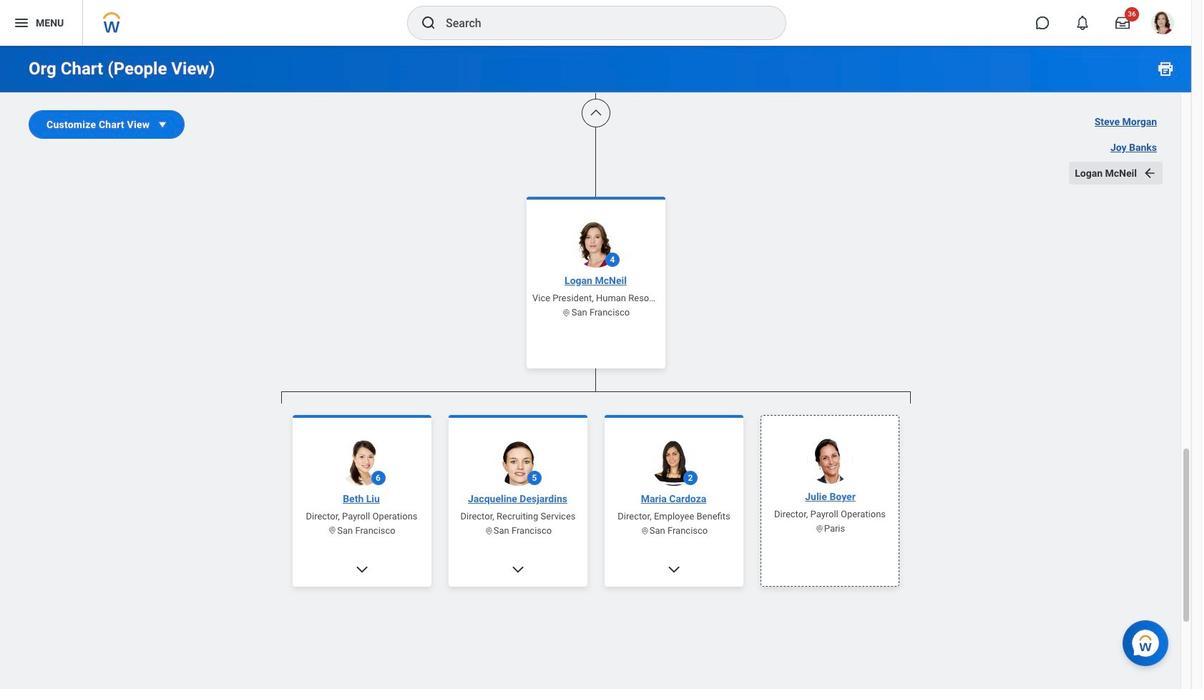 Task type: locate. For each thing, give the bounding box(es) containing it.
chevron down image
[[355, 562, 369, 577], [511, 562, 525, 577], [667, 562, 681, 577]]

chevron down image for location image to the left
[[355, 562, 369, 577]]

0 horizontal spatial chevron down image
[[355, 562, 369, 577]]

print org chart image
[[1157, 60, 1175, 77]]

logan mcneil, logan mcneil, 4 direct reports element
[[281, 403, 911, 689]]

2 chevron down image from the left
[[511, 562, 525, 577]]

1 horizontal spatial chevron down image
[[511, 562, 525, 577]]

1 vertical spatial location image
[[640, 526, 649, 535]]

main content
[[0, 0, 1192, 689]]

location image
[[815, 524, 824, 533], [328, 526, 337, 535], [484, 526, 493, 535]]

caret down image
[[155, 117, 170, 132]]

arrow left image
[[1143, 166, 1157, 180]]

chevron up image
[[589, 106, 603, 120]]

search image
[[420, 14, 437, 31]]

notifications large image
[[1076, 16, 1090, 30]]

2 horizontal spatial chevron down image
[[667, 562, 681, 577]]

2 horizontal spatial location image
[[815, 524, 824, 533]]

justify image
[[13, 14, 30, 31]]

0 vertical spatial location image
[[562, 308, 571, 317]]

chevron down image for the middle location image
[[511, 562, 525, 577]]

location image
[[562, 308, 571, 317], [640, 526, 649, 535]]

3 chevron down image from the left
[[667, 562, 681, 577]]

1 chevron down image from the left
[[355, 562, 369, 577]]

chevron down image for right location icon
[[667, 562, 681, 577]]



Task type: vqa. For each thing, say whether or not it's contained in the screenshot.
chevron down icon
yes



Task type: describe. For each thing, give the bounding box(es) containing it.
0 horizontal spatial location image
[[328, 526, 337, 535]]

profile logan mcneil image
[[1152, 11, 1175, 37]]

inbox large image
[[1116, 16, 1130, 30]]

1 horizontal spatial location image
[[640, 526, 649, 535]]

0 horizontal spatial location image
[[562, 308, 571, 317]]

Search Workday  search field
[[446, 7, 757, 39]]

1 horizontal spatial location image
[[484, 526, 493, 535]]



